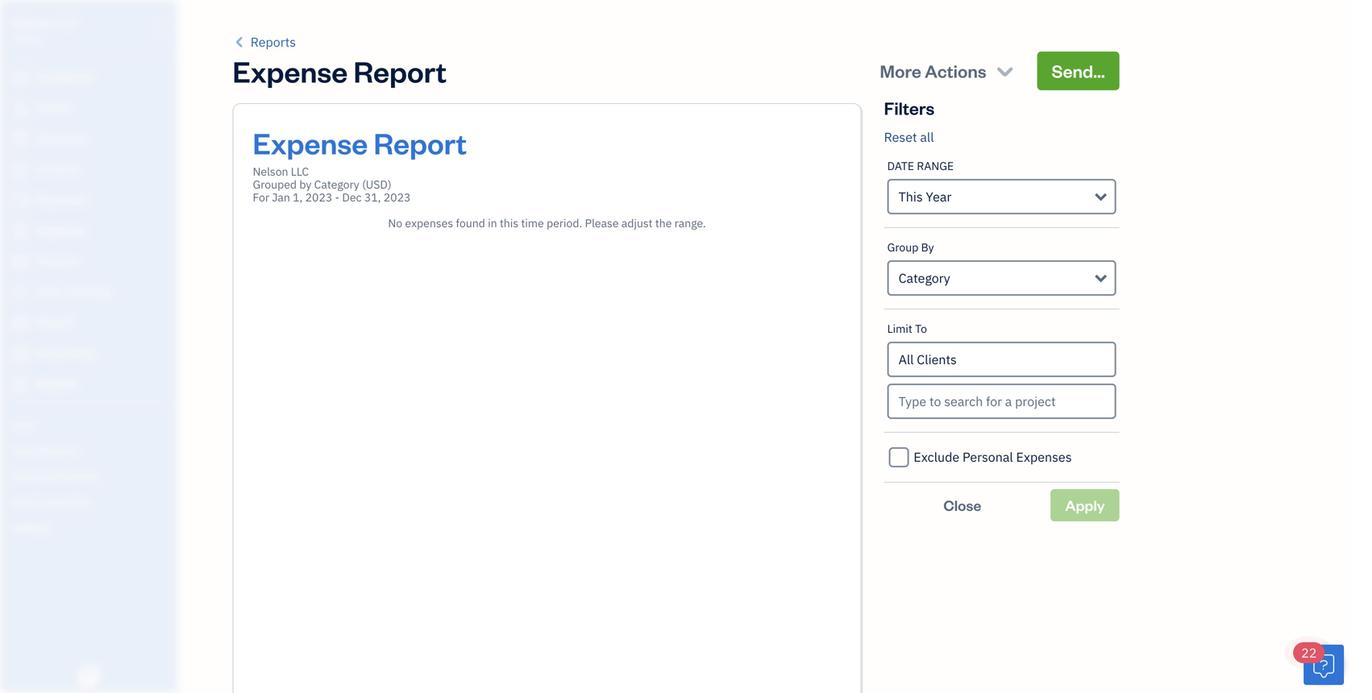 Task type: describe. For each thing, give the bounding box(es) containing it.
expense for expense report
[[233, 52, 348, 90]]

category inside expense report nelson llc grouped by category ( usd ) for jan 1, 2023 - dec 31, 2023
[[314, 177, 360, 192]]

dec
[[342, 190, 362, 205]]

main element
[[0, 0, 218, 694]]

(
[[362, 177, 366, 192]]

chevrondown image
[[994, 60, 1016, 82]]

expense report nelson llc grouped by category ( usd ) for jan 1, 2023 - dec 31, 2023
[[253, 123, 467, 205]]

reset all button
[[884, 127, 934, 147]]

limit
[[888, 321, 913, 336]]

report for expense report
[[354, 52, 447, 90]]

reports button
[[233, 32, 296, 52]]

1 2023 from the left
[[305, 190, 332, 205]]

Client text field
[[889, 344, 1115, 376]]

money image
[[10, 315, 30, 331]]

expenses
[[1017, 449, 1072, 466]]

to
[[915, 321, 927, 336]]

estimate image
[[10, 131, 30, 148]]

range
[[917, 158, 954, 173]]

group by
[[888, 240, 934, 255]]

year
[[926, 188, 952, 205]]

reset all
[[884, 129, 934, 146]]

reports
[[251, 33, 296, 50]]

more actions
[[880, 59, 987, 82]]

actions
[[925, 59, 987, 82]]

exclude
[[914, 449, 960, 466]]

personal
[[963, 449, 1014, 466]]

more
[[880, 59, 922, 82]]

Group By field
[[888, 261, 1117, 296]]

llc inside nelson llc owner
[[57, 14, 78, 31]]

group
[[888, 240, 919, 255]]

dashboard image
[[10, 70, 30, 86]]

expenses
[[405, 216, 453, 231]]

report image
[[10, 377, 30, 393]]

limit to element
[[884, 310, 1120, 433]]

expense report
[[233, 52, 447, 90]]

in
[[488, 216, 497, 231]]

all
[[920, 129, 934, 146]]

period.
[[547, 216, 582, 231]]

this year
[[899, 188, 952, 205]]

by
[[921, 240, 934, 255]]

expense for expense report nelson llc grouped by category ( usd ) for jan 1, 2023 - dec 31, 2023
[[253, 123, 368, 162]]

nelson inside nelson llc owner
[[13, 14, 54, 31]]

reset
[[884, 129, 917, 146]]

date range element
[[884, 147, 1120, 228]]

chart image
[[10, 346, 30, 362]]

found
[[456, 216, 485, 231]]

for
[[253, 190, 269, 205]]

payment image
[[10, 193, 30, 209]]

2 2023 from the left
[[384, 190, 411, 205]]



Task type: locate. For each thing, give the bounding box(es) containing it.
items and services image
[[12, 469, 173, 482]]

timer image
[[10, 285, 30, 301]]

1 horizontal spatial 2023
[[384, 190, 411, 205]]

adjust
[[622, 216, 653, 231]]

nelson up for
[[253, 164, 288, 179]]

2023 right 31,
[[384, 190, 411, 205]]

invoice image
[[10, 162, 30, 178]]

2023 left -
[[305, 190, 332, 205]]

expense
[[233, 52, 348, 90], [253, 123, 368, 162]]

category down by
[[899, 270, 951, 287]]

0 horizontal spatial 2023
[[305, 190, 332, 205]]

Project text field
[[889, 386, 1115, 418]]

expense image
[[10, 223, 30, 240]]

apps image
[[12, 418, 173, 431]]

)
[[388, 177, 392, 192]]

settings image
[[12, 521, 173, 534]]

llc inside expense report nelson llc grouped by category ( usd ) for jan 1, 2023 - dec 31, 2023
[[291, 164, 309, 179]]

usd
[[366, 177, 388, 192]]

group by element
[[884, 228, 1120, 310]]

nelson inside expense report nelson llc grouped by category ( usd ) for jan 1, 2023 - dec 31, 2023
[[253, 164, 288, 179]]

freshbooks image
[[76, 668, 102, 687]]

send…
[[1052, 59, 1105, 82]]

date
[[888, 158, 915, 173]]

report
[[354, 52, 447, 90], [374, 123, 467, 162]]

no
[[388, 216, 403, 231]]

2023
[[305, 190, 332, 205], [384, 190, 411, 205]]

category
[[314, 177, 360, 192], [899, 270, 951, 287]]

resource center badge image
[[1304, 645, 1344, 686]]

category inside group by field
[[899, 270, 951, 287]]

nelson llc owner
[[13, 14, 78, 45]]

0 horizontal spatial nelson
[[13, 14, 54, 31]]

0 vertical spatial report
[[354, 52, 447, 90]]

1 vertical spatial nelson
[[253, 164, 288, 179]]

llc
[[57, 14, 78, 31], [291, 164, 309, 179]]

grouped
[[253, 177, 297, 192]]

date range
[[888, 158, 954, 173]]

nelson
[[13, 14, 54, 31], [253, 164, 288, 179]]

category left (
[[314, 177, 360, 192]]

1 vertical spatial category
[[899, 270, 951, 287]]

expense up the by
[[253, 123, 368, 162]]

client image
[[10, 101, 30, 117]]

close button
[[884, 490, 1041, 522]]

time
[[521, 216, 544, 231]]

no expenses found in this time period. please adjust the range.
[[388, 216, 706, 231]]

please
[[585, 216, 619, 231]]

close
[[944, 496, 982, 515]]

22 button
[[1294, 643, 1344, 686]]

0 vertical spatial llc
[[57, 14, 78, 31]]

1 vertical spatial report
[[374, 123, 467, 162]]

jan
[[272, 190, 290, 205]]

Date Range field
[[888, 179, 1117, 215]]

0 vertical spatial expense
[[233, 52, 348, 90]]

31,
[[364, 190, 381, 205]]

this
[[500, 216, 519, 231]]

1,
[[293, 190, 303, 205]]

expense down reports
[[233, 52, 348, 90]]

limit to
[[888, 321, 927, 336]]

filters
[[884, 96, 935, 119]]

0 horizontal spatial category
[[314, 177, 360, 192]]

more actions button
[[866, 52, 1031, 90]]

1 horizontal spatial llc
[[291, 164, 309, 179]]

expense inside expense report nelson llc grouped by category ( usd ) for jan 1, 2023 - dec 31, 2023
[[253, 123, 368, 162]]

0 vertical spatial nelson
[[13, 14, 54, 31]]

this
[[899, 188, 923, 205]]

owner
[[13, 32, 43, 45]]

1 horizontal spatial category
[[899, 270, 951, 287]]

bank connections image
[[12, 495, 173, 508]]

-
[[335, 190, 340, 205]]

1 vertical spatial expense
[[253, 123, 368, 162]]

report for expense report nelson llc grouped by category ( usd ) for jan 1, 2023 - dec 31, 2023
[[374, 123, 467, 162]]

report inside expense report nelson llc grouped by category ( usd ) for jan 1, 2023 - dec 31, 2023
[[374, 123, 467, 162]]

1 vertical spatial llc
[[291, 164, 309, 179]]

0 vertical spatial category
[[314, 177, 360, 192]]

range.
[[675, 216, 706, 231]]

0 horizontal spatial llc
[[57, 14, 78, 31]]

by
[[299, 177, 312, 192]]

project image
[[10, 254, 30, 270]]

1 horizontal spatial nelson
[[253, 164, 288, 179]]

chevronleft image
[[233, 32, 248, 52]]

team members image
[[12, 444, 173, 456]]

the
[[655, 216, 672, 231]]

send… button
[[1037, 52, 1120, 90]]

22
[[1302, 645, 1317, 662]]

exclude personal expenses
[[914, 449, 1072, 466]]

nelson up 'owner'
[[13, 14, 54, 31]]



Task type: vqa. For each thing, say whether or not it's contained in the screenshot.
expense inside the the Expense Report Nelson LLC Grouped by Category ( USD ) For Jan 1, 2023 - Dec 31, 2023
yes



